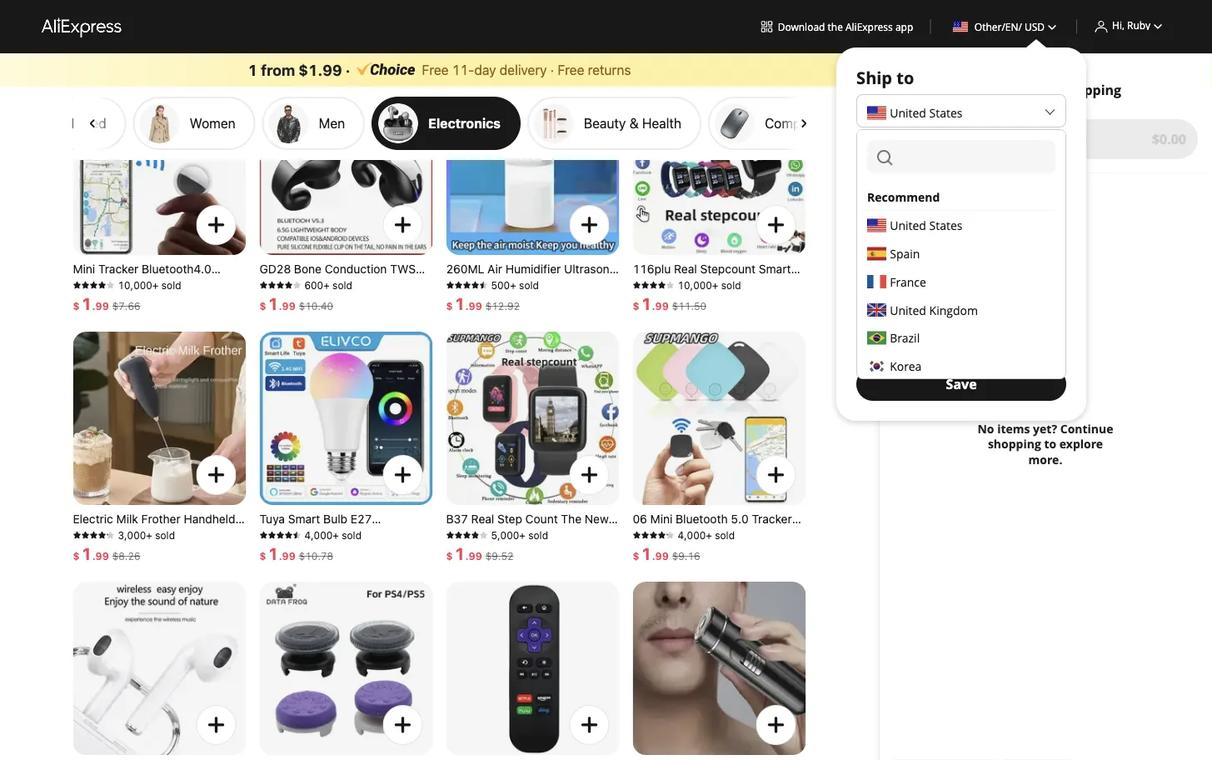 Task type: locate. For each thing, give the bounding box(es) containing it.
finder inside 06 mini bluetooth 5.0 tracker antilost device round pet kids bag wallet tracking smart finder locator
[[633, 557, 667, 571]]

0 vertical spatial computer & office
[[766, 27, 879, 43]]

1 up alexa
[[268, 543, 279, 563]]

0 vertical spatial portable
[[446, 292, 492, 306]]

. for b37
[[465, 550, 469, 562]]

locator down wallet
[[670, 557, 711, 571]]

mini up $ 1 . 9 9 $7.66 on the top left
[[73, 262, 95, 276]]

1 for b37 real step count the new rechargeable smart watch men and women fitness watch phone connection is fully compati
[[455, 543, 465, 563]]

antilost
[[633, 527, 677, 541]]

mini inside 260ml air humidifier ultrasonic mini aromatherapy diffuser portable sprayer usb essential oil atomizer led lamp for home car
[[446, 277, 469, 291]]

1 horizontal spatial step
[[750, 277, 775, 291]]

4,000+ up $10.78
[[305, 529, 339, 541]]

united states up spain
[[890, 218, 963, 234]]

tracker right 5.0
[[752, 512, 793, 526]]

. inside $ 1 . 9 9 $10.40
[[279, 300, 282, 312]]

2 10,000+ sold from the left
[[678, 279, 742, 291]]

& left 0 at the top right of page
[[829, 115, 839, 131]]

led up 240v
[[399, 527, 420, 541]]

0
[[910, 130, 917, 148]]

real
[[674, 262, 697, 276], [472, 512, 495, 526]]

$ 1 . 9 9 $7.66
[[73, 293, 140, 313]]

5-
[[29, 27, 43, 43], [29, 115, 43, 131]]

1 vertical spatial finder
[[633, 557, 667, 571]]

1 vertical spatial kids
[[779, 527, 802, 541]]

. right "oil"
[[465, 300, 469, 312]]

0 horizontal spatial 10,000+ sold
[[118, 279, 181, 291]]

. down mixer
[[92, 550, 96, 562]]

office up alabama
[[842, 115, 879, 131]]

sold for step
[[529, 529, 549, 541]]

from
[[261, 61, 295, 79]]

$ inside $ 1 . 9 9 $9.52
[[446, 550, 453, 562]]

$9.52
[[486, 550, 514, 562]]

0 vertical spatial men
[[319, 115, 346, 131]]

1 vertical spatial 5-star rated
[[29, 115, 107, 131]]

and up phone
[[446, 542, 468, 556]]

smart up alexa
[[260, 557, 292, 571]]

0 vertical spatial bluetooth
[[331, 277, 383, 291]]

download
[[778, 20, 826, 33]]

$ inside $ 1 . 9 9 $10.78
[[260, 550, 266, 562]]

device up tracking
[[681, 527, 717, 541]]

1 vertical spatial women
[[684, 307, 725, 321]]

0 horizontal spatial bulb
[[290, 542, 314, 556]]

sold down humidifier
[[519, 279, 539, 291]]

1 horizontal spatial pet
[[758, 527, 776, 541]]

bulb up "life"
[[290, 542, 314, 556]]

english
[[868, 257, 907, 273]]

whisk
[[117, 572, 150, 586]]

. up compati
[[465, 550, 469, 562]]

bluetooth up tracking
[[676, 512, 728, 526]]

men down new
[[596, 527, 619, 541]]

computer & office
[[766, 27, 879, 43], [766, 115, 879, 131]]

electronics
[[429, 115, 501, 131]]

1 horizontal spatial 4,000+
[[678, 529, 713, 541]]

2 vertical spatial women
[[471, 542, 512, 556]]

sold for bluetooth
[[715, 529, 735, 541]]

home down "oil"
[[446, 322, 478, 336]]

step up suitable
[[750, 277, 775, 291]]

$ right "mic"
[[446, 300, 453, 312]]

for left apple
[[136, 307, 154, 321]]

0 vertical spatial states
[[930, 105, 963, 121]]

1 horizontal spatial portable
[[446, 292, 492, 306]]

locator up $7.66
[[108, 277, 149, 291]]

kids
[[73, 307, 96, 321], [779, 527, 802, 541]]

.
[[92, 300, 96, 312], [279, 300, 282, 312], [465, 300, 469, 312], [652, 300, 656, 312], [92, 550, 96, 562], [279, 550, 282, 562], [465, 550, 469, 562], [652, 550, 656, 562]]

0 vertical spatial locator
[[108, 277, 149, 291]]

1 vertical spatial men
[[633, 307, 656, 321]]

. inside $ 1 . 9 9 $12.92
[[465, 300, 469, 312]]

sold for bluetooth4.0
[[162, 279, 181, 291]]

1 vertical spatial led
[[399, 527, 420, 541]]

0 horizontal spatial free
[[422, 62, 449, 78]]

. left $7.66
[[92, 300, 96, 312]]

$ up noise
[[260, 300, 266, 312]]

tuya smart bulb e27 wifi/bluetooth dimmable led light bulb rgbcw 100-240v smart life app control support alexa google home
[[260, 512, 429, 586]]

2 & from the top
[[829, 115, 839, 131]]

0 vertical spatial to
[[897, 66, 915, 89]]

$11.50
[[672, 300, 707, 312]]

1 vertical spatial rated
[[72, 115, 107, 131]]

1 horizontal spatial real
[[674, 262, 697, 276]]

smart inside b37 real step count the new rechargeable smart watch men and women fitness watch phone connection is fully compati
[[523, 527, 555, 541]]

led inside tuya smart bulb e27 wifi/bluetooth dimmable led light bulb rgbcw 100-240v smart life app control support alexa google home
[[399, 527, 420, 541]]

united up 0 at the top right of page
[[890, 105, 927, 121]]

10,000+ for real
[[678, 279, 719, 291]]

1 vertical spatial &
[[829, 115, 839, 131]]

2 4,000+ from the left
[[678, 529, 713, 541]]

1 vertical spatial tracker
[[752, 512, 793, 526]]

$ inside $ 1 . 9 9 $11.50
[[633, 300, 640, 312]]

1 horizontal spatial home
[[334, 572, 366, 586]]

0 vertical spatial 5-star rated
[[29, 27, 107, 43]]

blenders
[[121, 557, 169, 571]]

2 vertical spatial and
[[446, 542, 468, 556]]

1 10,000+ sold from the left
[[118, 279, 181, 291]]

1 horizontal spatial women
[[471, 542, 512, 556]]

0 vertical spatial 
[[85, 27, 100, 43]]

& right 'download'
[[829, 27, 839, 43]]

0 vertical spatial rated
[[72, 27, 107, 43]]

1 horizontal spatial to
[[1045, 436, 1057, 452]]

real inside b37 real step count the new rechargeable smart watch men and women fitness watch phone connection is fully compati
[[472, 512, 495, 526]]

1 vertical spatial pet
[[758, 527, 776, 541]]

1 horizontal spatial led
[[515, 307, 537, 321]]

2 horizontal spatial home
[[446, 322, 478, 336]]

0 vertical spatial computer
[[766, 27, 826, 43]]

device
[[73, 292, 110, 306], [681, 527, 717, 541]]

1 rated from the top
[[72, 27, 107, 43]]

0 horizontal spatial real
[[472, 512, 495, 526]]

0 horizontal spatial home
[[172, 557, 204, 571]]

home down control at left
[[334, 572, 366, 586]]

5-star rated
[[29, 27, 107, 43], [29, 115, 107, 131]]

1
[[248, 61, 258, 79], [81, 293, 92, 313], [268, 293, 279, 313], [455, 293, 465, 313], [641, 293, 652, 313], [81, 543, 92, 563], [268, 543, 279, 563], [455, 543, 465, 563], [641, 543, 652, 563]]

10,000+ sold
[[118, 279, 181, 291], [678, 279, 742, 291]]

0 vertical spatial women
[[190, 115, 236, 131]]

4,000+ sold up rgbcw
[[305, 529, 362, 541]]

0 vertical spatial real
[[674, 262, 697, 276]]

united down france
[[890, 302, 927, 318]]

frother
[[141, 512, 181, 526]]

3 united from the top
[[890, 302, 927, 318]]

1 down 116plu
[[641, 293, 652, 313]]

sold down frother
[[155, 529, 175, 541]]

1 up compati
[[455, 543, 465, 563]]

ultrasonic
[[564, 262, 619, 276]]

5.0
[[731, 512, 749, 526]]

smart down count
[[523, 527, 555, 541]]

pick
[[970, 81, 998, 99]]

. for 260ml
[[465, 300, 469, 312]]

2  from the top
[[85, 115, 100, 131]]

1 vertical spatial bluetooth
[[676, 512, 728, 526]]

1 4,000+ from the left
[[305, 529, 339, 541]]

0 horizontal spatial tracker
[[98, 262, 139, 276]]

smart down round
[[743, 542, 775, 556]]

1 horizontal spatial ·
[[551, 62, 554, 78]]

sold for bulb
[[342, 529, 362, 541]]

1 horizontal spatial 10,000+
[[678, 279, 719, 291]]

None field
[[868, 140, 1056, 173]]

home down stirrer
[[172, 557, 204, 571]]

function
[[700, 277, 747, 291]]

pet
[[225, 292, 242, 306], [758, 527, 776, 541]]

mini inside 06 mini bluetooth 5.0 tracker antilost device round pet kids bag wallet tracking smart finder locator
[[651, 512, 673, 526]]

·
[[346, 61, 350, 79], [551, 62, 554, 78]]

1 horizontal spatial men
[[596, 527, 619, 541]]

for
[[768, 292, 786, 306], [136, 307, 154, 321], [775, 307, 792, 321]]

apple
[[157, 307, 188, 321]]

portable inside the electric milk frother handheld mixer coffee foamer egg beater cappuccino stirrer mini portable blenders home kitchen whisk tool
[[73, 557, 118, 571]]

. left $11.50
[[652, 300, 656, 312]]

2 horizontal spatial and
[[660, 307, 681, 321]]

united up spain
[[890, 218, 927, 234]]

1 vertical spatial step
[[498, 512, 523, 526]]

finder inside mini tracker bluetooth4.0 smart locator smart anti lost device locator mobile keys pet kids finder for apple
[[99, 307, 133, 321]]

1 vertical spatial computer & office
[[766, 115, 879, 131]]

$ inside $ 1 . 9 9 $10.40
[[260, 300, 266, 312]]

device left $7.66
[[73, 292, 110, 306]]

bluetooth down conduction
[[331, 277, 383, 291]]

10,000+ up $11.50
[[678, 279, 719, 291]]

1 horizontal spatial for
[[1012, 81, 1032, 99]]

1 horizontal spatial 4,000+ sold
[[678, 529, 735, 541]]

ruby
[[1128, 18, 1151, 32]]

finder down "bag"
[[633, 557, 667, 571]]

delivery
[[500, 62, 547, 78]]

$ up alexa
[[260, 550, 266, 562]]

1 vertical spatial office
[[842, 115, 879, 131]]

united states up 0 at the top right of page
[[890, 105, 963, 121]]

returns
[[588, 62, 631, 78]]

0 vertical spatial united
[[890, 105, 927, 121]]

0 horizontal spatial portable
[[73, 557, 118, 571]]

(
[[893, 331, 897, 346]]

1 down mixer
[[81, 543, 92, 563]]

1 horizontal spatial free
[[558, 62, 585, 78]]

$ down 116plu
[[633, 300, 640, 312]]

1 horizontal spatial kids
[[779, 527, 802, 541]]

rgbcw
[[317, 542, 360, 556]]

. left wallet
[[652, 550, 656, 562]]

10,000+ up $7.66
[[118, 279, 159, 291]]

0 vertical spatial 5-
[[29, 27, 43, 43]]

10,000+ sold up mobile
[[118, 279, 181, 291]]

0 vertical spatial for
[[1012, 81, 1032, 99]]

0 horizontal spatial 4,000+ sold
[[305, 529, 362, 541]]

finder left apple
[[99, 307, 133, 321]]

fitness
[[515, 542, 553, 556]]

1 horizontal spatial bluetooth
[[676, 512, 728, 526]]

0 vertical spatial 
[[796, 27, 811, 43]]

bulb left e27
[[324, 512, 348, 526]]

2 vertical spatial united
[[890, 302, 927, 318]]

1 for 06 mini bluetooth 5.0 tracker antilost device round pet kids bag wallet tracking smart finder locator
[[641, 543, 652, 563]]

notch
[[878, 184, 909, 200]]

1 4,000+ sold from the left
[[305, 529, 362, 541]]

$ 1 . 9 9 $10.78
[[260, 543, 334, 563]]

kids inside 06 mini bluetooth 5.0 tracker antilost device round pet kids bag wallet tracking smart finder locator
[[779, 527, 802, 541]]

3 right pick
[[1001, 81, 1009, 99]]

1 vertical spatial united states
[[890, 218, 963, 234]]

sold down e27
[[342, 529, 362, 541]]

to
[[897, 66, 915, 89], [1045, 436, 1057, 452]]

$ inside $ 1 . 9 9 $8.26
[[73, 550, 80, 562]]

coffee
[[105, 527, 142, 541]]

0 horizontal spatial for
[[573, 307, 588, 321]]

0 horizontal spatial finder
[[99, 307, 133, 321]]

language
[[857, 219, 937, 242]]

1 left $7.66
[[81, 293, 92, 313]]

and down 'connected'
[[660, 307, 681, 321]]

sold for humidifier
[[519, 279, 539, 291]]

9
[[96, 300, 102, 312], [102, 300, 109, 312], [282, 300, 289, 312], [289, 300, 296, 312], [469, 300, 476, 312], [476, 300, 482, 312], [656, 300, 662, 312], [662, 300, 669, 312], [96, 550, 102, 562], [102, 550, 109, 562], [282, 550, 289, 562], [289, 550, 296, 562], [469, 550, 476, 562], [476, 550, 482, 562], [656, 550, 662, 562], [662, 550, 669, 562]]

free 11-day delivery · free returns
[[422, 62, 631, 78]]

stirrer
[[179, 542, 212, 556]]

$ down antilost
[[633, 550, 640, 562]]

0 vertical spatial step
[[750, 277, 775, 291]]

tws
[[390, 262, 416, 276]]

10,000+ sold down stepcount
[[678, 279, 742, 291]]

free
[[1035, 81, 1062, 99]]

$ inside $ 1 . 9 9 $12.92
[[446, 300, 453, 312]]

free
[[422, 62, 449, 78], [558, 62, 585, 78]]

0 vertical spatial star
[[43, 27, 68, 43]]

1 vertical spatial locator
[[113, 292, 154, 306]]

4,000+ sold for bulb
[[305, 529, 362, 541]]

free left returns
[[558, 62, 585, 78]]

0 horizontal spatial device
[[73, 292, 110, 306]]

500+ sold
[[491, 279, 539, 291]]

0 horizontal spatial men
[[319, 115, 346, 131]]

260ml air humidifier ultrasonic mini aromatherapy diffuser portable sprayer usb essential oil atomizer led lamp for home car
[[446, 262, 619, 336]]

office up ship
[[842, 27, 879, 43]]

. for electric
[[92, 550, 96, 562]]

computer & office up ship
[[766, 27, 879, 43]]

2 5- from the top
[[29, 115, 43, 131]]

device inside 06 mini bluetooth 5.0 tracker antilost device round pet kids bag wallet tracking smart finder locator
[[681, 527, 717, 541]]

. inside $ 1 . 9 9 $7.66
[[92, 300, 96, 312]]

beater
[[73, 542, 108, 556]]

0 vertical spatial &
[[829, 27, 839, 43]]

1 vertical spatial device
[[681, 527, 717, 541]]

sold down stepcount
[[722, 279, 742, 291]]

multi
[[670, 277, 697, 291]]

0 horizontal spatial women
[[190, 115, 236, 131]]

headset
[[333, 307, 378, 321]]

1 vertical spatial home
[[172, 557, 204, 571]]

240v
[[390, 542, 420, 556]]

explore
[[1060, 436, 1104, 452]]

0 horizontal spatial led
[[399, 527, 420, 541]]

$ inside $ 1 . 9 9 $9.16
[[633, 550, 640, 562]]

b37
[[446, 512, 468, 526]]

sold up the fitness
[[529, 529, 549, 541]]

bag
[[633, 542, 654, 556]]

mini inside mini tracker bluetooth4.0 smart locator smart anti lost device locator mobile keys pet kids finder for apple
[[73, 262, 95, 276]]

finder for for
[[99, 307, 133, 321]]

. inside $ 1 . 9 9 $9.52
[[465, 550, 469, 562]]

5,000+
[[491, 529, 526, 541]]

round
[[720, 527, 755, 541]]

sold
[[162, 279, 181, 291], [333, 279, 353, 291], [519, 279, 539, 291], [722, 279, 742, 291], [155, 529, 175, 541], [342, 529, 362, 541], [529, 529, 549, 541], [715, 529, 735, 541]]

pet down lost
[[225, 292, 242, 306]]

items
[[998, 421, 1031, 437]]

0 vertical spatial led
[[515, 307, 537, 321]]

watch down the
[[559, 527, 593, 541]]

life
[[295, 557, 315, 571]]

0 vertical spatial pet
[[225, 292, 242, 306]]


[[796, 27, 811, 43], [796, 115, 811, 131]]

mini right stirrer
[[216, 542, 238, 556]]

for down essential
[[573, 307, 588, 321]]

. for tuya
[[279, 550, 282, 562]]

step inside b37 real step count the new rechargeable smart watch men and women fitness watch phone connection is fully compati
[[498, 512, 523, 526]]

2 vertical spatial home
[[334, 572, 366, 586]]

united states
[[890, 105, 963, 121], [890, 218, 963, 234]]

men down 'connected'
[[633, 307, 656, 321]]

0 horizontal spatial step
[[498, 512, 523, 526]]

. up alexa
[[279, 550, 282, 562]]

step up 5,000+
[[498, 512, 523, 526]]

0 horizontal spatial bluetooth
[[331, 277, 383, 291]]

4,000+ sold for bluetooth
[[678, 529, 735, 541]]

0 vertical spatial united states
[[890, 105, 963, 121]]

0 vertical spatial office
[[842, 27, 879, 43]]

0 vertical spatial home
[[446, 322, 478, 336]]

anti
[[188, 277, 209, 291]]

$ left $7.66
[[73, 300, 80, 312]]

2 10,000+ from the left
[[678, 279, 719, 291]]

1 down the 260ml
[[455, 293, 465, 313]]

keys
[[196, 292, 221, 306]]

kids left $7.66
[[73, 307, 96, 321]]

headphones
[[260, 277, 328, 291]]

1 vertical spatial to
[[1045, 436, 1057, 452]]

1 vertical spatial 
[[85, 115, 100, 131]]

led inside 260ml air humidifier ultrasonic mini aromatherapy diffuser portable sprayer usb essential oil atomizer led lamp for home car
[[515, 307, 537, 321]]

1 from $1.99 ·
[[248, 61, 350, 79]]

2 computer from the top
[[766, 115, 826, 131]]

app
[[318, 557, 340, 571]]

1 & from the top
[[829, 27, 839, 43]]

more.
[[1029, 451, 1063, 467]]

men inside b37 real step count the new rechargeable smart watch men and women fitness watch phone connection is fully compati
[[596, 527, 619, 541]]

0 vertical spatial device
[[73, 292, 110, 306]]

1 horizontal spatial finder
[[633, 557, 667, 571]]

4,000+ for bulb
[[305, 529, 339, 541]]

0 horizontal spatial and
[[446, 542, 468, 556]]

1 vertical spatial states
[[930, 218, 963, 234]]

· right $1.99 at the left top of page
[[346, 61, 350, 79]]

1 horizontal spatial device
[[681, 527, 717, 541]]

rated
[[72, 27, 107, 43], [72, 115, 107, 131]]

real up multi
[[674, 262, 697, 276]]

. inside $ 1 . 9 9 $8.26
[[92, 550, 96, 562]]

0 vertical spatial tracker
[[98, 262, 139, 276]]

computer & office down ship
[[766, 115, 879, 131]]

tracker
[[98, 262, 139, 276], [752, 512, 793, 526]]

sold down conduction
[[333, 279, 353, 291]]

. inside $ 1 . 9 9 $9.16
[[652, 550, 656, 562]]

and
[[660, 307, 681, 321], [633, 322, 655, 336], [446, 542, 468, 556]]

wifi/bluetooth
[[260, 527, 338, 541]]

2 4,000+ sold from the left
[[678, 529, 735, 541]]

locator left mobile
[[113, 292, 154, 306]]

$ for electric milk frother handheld mixer coffee foamer egg beater cappuccino stirrer mini portable blenders home kitchen whisk tool
[[73, 550, 80, 562]]

portable up "oil"
[[446, 292, 492, 306]]

tracker up $ 1 . 9 9 $7.66 on the top left
[[98, 262, 139, 276]]

1  from the top
[[796, 27, 811, 43]]

sold for conduction
[[333, 279, 353, 291]]

$ 1 . 9 9 $10.40
[[260, 293, 334, 313]]

brazil
[[890, 330, 920, 346]]

4,000+ up $9.16
[[678, 529, 713, 541]]

1 5-star rated from the top
[[29, 27, 107, 43]]

1 horizontal spatial bulb
[[324, 512, 348, 526]]

app
[[896, 20, 914, 33]]

men down $1.99 at the left top of page
[[319, 115, 346, 131]]

smart inside 06 mini bluetooth 5.0 tracker antilost device round pet kids bag wallet tracking smart finder locator
[[743, 542, 775, 556]]

for up suitable
[[768, 292, 786, 306]]

1 vertical spatial star
[[43, 115, 68, 131]]

4,000+ sold up tracking
[[678, 529, 735, 541]]

1 down antilost
[[641, 543, 652, 563]]

egg
[[188, 527, 209, 541]]

$ up compati
[[446, 550, 453, 562]]

for
[[1012, 81, 1032, 99], [573, 307, 588, 321]]

1 horizontal spatial tracker
[[752, 512, 793, 526]]

1 vertical spatial computer
[[766, 115, 826, 131]]

$ inside $ 1 . 9 9 $7.66
[[73, 300, 80, 312]]

$ down mixer
[[73, 550, 80, 562]]

free left 11-
[[422, 62, 449, 78]]

led down sprayer
[[515, 307, 537, 321]]

the
[[828, 20, 843, 33]]

0 horizontal spatial pet
[[225, 292, 242, 306]]

0 horizontal spatial 10,000+
[[118, 279, 159, 291]]

1 10,000+ from the left
[[118, 279, 159, 291]]

sold up tracking
[[715, 529, 735, 541]]

. inside $ 1 . 9 9 $10.78
[[279, 550, 282, 562]]

real inside 116plu real stepcount smart watch multi function step connected smart watch for men and women suitable for and android
[[674, 262, 697, 276]]

. inside $ 1 . 9 9 $11.50
[[652, 300, 656, 312]]

download the aliexpress app
[[778, 20, 914, 33]]


[[85, 27, 100, 43], [85, 115, 100, 131]]



Task type: describe. For each thing, give the bounding box(es) containing it.
ship to
[[857, 66, 915, 89]]

0 horizontal spatial ·
[[346, 61, 350, 79]]

en
[[1006, 20, 1019, 33]]

gd28
[[260, 262, 291, 276]]

2 united from the top
[[890, 218, 927, 234]]

bluetooth inside 06 mini bluetooth 5.0 tracker antilost device round pet kids bag wallet tracking smart finder locator
[[676, 512, 728, 526]]

yet?
[[1034, 421, 1058, 437]]

1 for 116plu real stepcount smart watch multi function step connected smart watch for men and women suitable for and android
[[641, 293, 652, 313]]

to inside no items yet? continue shopping to explore more.
[[1045, 436, 1057, 452]]

2 free from the left
[[558, 62, 585, 78]]

$ for gd28 bone conduction tws headphones bluetooth v5.3 ear clip lightweight business sports game headset with mic noise reduction
[[260, 300, 266, 312]]

06 mini bluetooth 5.0 tracker antilost device round pet kids bag wallet tracking smart finder locator
[[633, 512, 802, 571]]

is
[[548, 557, 559, 571]]

portable inside 260ml air humidifier ultrasonic mini aromatherapy diffuser portable sprayer usb essential oil atomizer led lamp for home car
[[446, 292, 492, 306]]

the
[[561, 512, 582, 526]]

1 for 260ml air humidifier ultrasonic mini aromatherapy diffuser portable sprayer usb essential oil atomizer led lamp for home car
[[455, 293, 465, 313]]

2  from the top
[[796, 115, 811, 131]]

bone
[[294, 262, 322, 276]]

1 free from the left
[[422, 62, 449, 78]]

spain
[[890, 246, 921, 262]]

$ for 116plu real stepcount smart watch multi function step connected smart watch for men and women suitable for and android
[[633, 300, 640, 312]]

2 rated from the top
[[72, 115, 107, 131]]

hi, ruby
[[1113, 18, 1151, 32]]

handheld
[[184, 512, 236, 526]]

$10.78
[[299, 550, 334, 562]]

real for 116plu
[[674, 262, 697, 276]]

1 for tuya smart bulb e27 wifi/bluetooth dimmable led light bulb rgbcw 100-240v smart life app control support alexa google home
[[268, 543, 279, 563]]

atomizer
[[464, 307, 512, 321]]

for right suitable
[[775, 307, 792, 321]]

bluetooth4.0
[[142, 262, 212, 276]]

no items yet? continue shopping to explore more.
[[978, 421, 1114, 467]]

$ for b37 real step count the new rechargeable smart watch men and women fitness watch phone connection is fully compati
[[446, 550, 453, 562]]

other/
[[975, 20, 1006, 33]]

$ for 260ml air humidifier ultrasonic mini aromatherapy diffuser portable sprayer usb essential oil atomizer led lamp for home car
[[446, 300, 453, 312]]

currency
[[857, 293, 932, 316]]

ship
[[857, 66, 893, 89]]

for inside mini tracker bluetooth4.0 smart locator smart anti lost device locator mobile keys pet kids finder for apple
[[136, 307, 154, 321]]

bluetooth inside gd28 bone conduction tws headphones bluetooth v5.3 ear clip lightweight business sports game headset with mic noise reduction
[[331, 277, 383, 291]]

$ 1 . 9 9 $11.50
[[633, 293, 707, 313]]

smart up $ 1 . 9 9 $7.66 on the top left
[[73, 277, 105, 291]]

watch up suitable
[[731, 292, 765, 306]]

and inside b37 real step count the new rechargeable smart watch men and women fitness watch phone connection is fully compati
[[446, 542, 468, 556]]

smart down function
[[695, 292, 728, 306]]

cappuccino
[[111, 542, 176, 556]]

0 horizontal spatial to
[[897, 66, 915, 89]]

new
[[585, 512, 609, 526]]

$1.99
[[299, 61, 342, 79]]

watch up fully
[[556, 542, 591, 556]]

1 for mini tracker bluetooth4.0 smart locator smart anti lost device locator mobile keys pet kids finder for apple
[[81, 293, 92, 313]]

tool
[[153, 572, 175, 586]]

home inside tuya smart bulb e27 wifi/bluetooth dimmable led light bulb rgbcw 100-240v smart life app control support alexa google home
[[334, 572, 366, 586]]

alexa
[[260, 572, 289, 586]]

aliexpress
[[846, 20, 893, 33]]

conduction
[[325, 262, 387, 276]]

1 states from the top
[[930, 105, 963, 121]]

0 horizontal spatial 3
[[868, 184, 875, 200]]

sprayer
[[495, 292, 536, 306]]

tracker inside mini tracker bluetooth4.0 smart locator smart anti lost device locator mobile keys pet kids finder for apple
[[98, 262, 139, 276]]

smart up mobile
[[152, 277, 184, 291]]

france
[[890, 274, 927, 290]]

1 computer from the top
[[766, 27, 826, 43]]

locator inside 06 mini bluetooth 5.0 tracker antilost device round pet kids bag wallet tracking smart finder locator
[[670, 557, 711, 571]]

no
[[978, 421, 995, 437]]

eur
[[868, 331, 890, 346]]

count
[[526, 512, 558, 526]]

for inside 260ml air humidifier ultrasonic mini aromatherapy diffuser portable sprayer usb essential oil atomizer led lamp for home car
[[573, 307, 588, 321]]

1 star from the top
[[43, 27, 68, 43]]

connection
[[484, 557, 545, 571]]

b37 real step count the new rechargeable smart watch men and women fitness watch phone connection is fully compati
[[446, 512, 619, 586]]

2 star from the top
[[43, 115, 68, 131]]

tracker inside 06 mini bluetooth 5.0 tracker antilost device round pet kids bag wallet tracking smart finder locator
[[752, 512, 793, 526]]

real for b37
[[472, 512, 495, 526]]

)
[[928, 331, 931, 346]]

2 office from the top
[[842, 115, 879, 131]]

10,000+ sold for smart
[[118, 279, 181, 291]]

connected
[[633, 292, 692, 306]]

tuya
[[260, 512, 285, 526]]

. for gd28
[[279, 300, 282, 312]]

other/ en / usd
[[975, 20, 1045, 33]]

1 for gd28 bone conduction tws headphones bluetooth v5.3 ear clip lightweight business sports game headset with mic noise reduction
[[268, 293, 279, 313]]

air
[[488, 262, 503, 276]]

women inside 116plu real stepcount smart watch multi function step connected smart watch for men and women suitable for and android
[[684, 307, 725, 321]]

shopping
[[989, 436, 1042, 452]]

1 united from the top
[[890, 105, 927, 121]]

$ for mini tracker bluetooth4.0 smart locator smart anti lost device locator mobile keys pet kids finder for apple
[[73, 300, 80, 312]]

smart right stepcount
[[759, 262, 792, 276]]

rechargeable
[[446, 527, 520, 541]]

$ for 06 mini bluetooth 5.0 tracker antilost device round pet kids bag wallet tracking smart finder locator
[[633, 550, 640, 562]]

gd28 bone conduction tws headphones bluetooth v5.3 ear clip lightweight business sports game headset with mic noise reduction
[[260, 262, 432, 336]]

1 computer & office from the top
[[766, 27, 879, 43]]

0 vertical spatial 3
[[1001, 81, 1009, 99]]

kids inside mini tracker bluetooth4.0 smart locator smart anti lost device locator mobile keys pet kids finder for apple
[[73, 307, 96, 321]]

milk
[[116, 512, 138, 526]]

. for mini
[[92, 300, 96, 312]]

$ for tuya smart bulb e27 wifi/bluetooth dimmable led light bulb rgbcw 100-240v smart life app control support alexa google home
[[260, 550, 266, 562]]

1 office from the top
[[842, 27, 879, 43]]

men inside 116plu real stepcount smart watch multi function step connected smart watch for men and women suitable for and android
[[633, 307, 656, 321]]

1 united states from the top
[[890, 105, 963, 121]]

continue
[[1061, 421, 1114, 437]]

control
[[343, 557, 382, 571]]

500+
[[491, 279, 517, 291]]

alabama
[[868, 144, 916, 160]]

1 5- from the top
[[29, 27, 43, 43]]

4,000+ for bluetooth
[[678, 529, 713, 541]]

$12.92
[[486, 300, 520, 312]]

beauty & health
[[585, 115, 682, 131]]

women inside b37 real step count the new rechargeable smart watch men and women fitness watch phone connection is fully compati
[[471, 542, 512, 556]]

with
[[381, 307, 404, 321]]

10,000+ for tracker
[[118, 279, 159, 291]]

5,000+ sold
[[491, 529, 549, 541]]

sold for frother
[[155, 529, 175, 541]]

step inside 116plu real stepcount smart watch multi function step connected smart watch for men and women suitable for and android
[[750, 277, 775, 291]]

2 computer & office from the top
[[766, 115, 879, 131]]

$7.66
[[112, 300, 140, 312]]

mobile
[[157, 292, 193, 306]]

watch down 116plu
[[633, 277, 667, 291]]

pet inside mini tracker bluetooth4.0 smart locator smart anti lost device locator mobile keys pet kids finder for apple
[[225, 292, 242, 306]]

1 horizontal spatial and
[[633, 322, 655, 336]]

sold for stepcount
[[722, 279, 742, 291]]

electric
[[73, 512, 113, 526]]

$ 1 . 9 9 $8.26
[[73, 543, 140, 563]]

2 states from the top
[[930, 218, 963, 234]]

usb
[[539, 292, 563, 306]]

android
[[658, 322, 700, 336]]

1 vertical spatial bulb
[[290, 542, 314, 556]]

sports
[[260, 307, 295, 321]]

. for 06
[[652, 550, 656, 562]]

1  from the top
[[85, 27, 100, 43]]

mini inside the electric milk frother handheld mixer coffee foamer egg beater cappuccino stirrer mini portable blenders home kitchen whisk tool
[[216, 542, 238, 556]]

phone
[[446, 557, 480, 571]]

10,000+ sold for multi
[[678, 279, 742, 291]]

$9.16
[[672, 550, 701, 562]]

600+
[[305, 279, 330, 291]]

finder for locator
[[633, 557, 667, 571]]

usd
[[1025, 20, 1045, 33]]

wallet
[[657, 542, 690, 556]]

116plu real stepcount smart watch multi function step connected smart watch for men and women suitable for and android
[[633, 262, 792, 336]]

0 vertical spatial bulb
[[324, 512, 348, 526]]

lost
[[212, 277, 235, 291]]

lamp
[[540, 307, 570, 321]]

260ml
[[446, 262, 485, 276]]

device inside mini tracker bluetooth4.0 smart locator smart anti lost device locator mobile keys pet kids finder for apple
[[73, 292, 110, 306]]

electric milk frother handheld mixer coffee foamer egg beater cappuccino stirrer mini portable blenders home kitchen whisk tool
[[73, 512, 238, 586]]

pick 3 for free shipping
[[970, 81, 1122, 99]]

v5.3
[[386, 277, 412, 291]]

smart up wifi/bluetooth
[[288, 512, 320, 526]]

noise
[[260, 322, 290, 336]]

shipping
[[1065, 81, 1122, 99]]

100-
[[363, 542, 390, 556]]

2 5-star rated from the top
[[29, 115, 107, 131]]

1 for electric milk frother handheld mixer coffee foamer egg beater cappuccino stirrer mini portable blenders home kitchen whisk tool
[[81, 543, 92, 563]]

kingdom
[[930, 302, 979, 318]]

1 left from
[[248, 61, 258, 79]]

600+ sold
[[305, 279, 353, 291]]

home inside the electric milk frother handheld mixer coffee foamer egg beater cappuccino stirrer mini portable blenders home kitchen whisk tool
[[172, 557, 204, 571]]

kitchen
[[73, 572, 114, 586]]

3 notch
[[868, 184, 909, 200]]

2 united states from the top
[[890, 218, 963, 234]]

$ 1 . 9 9 $12.92
[[446, 293, 520, 313]]

$8.26
[[112, 550, 140, 562]]

eur ( euro )
[[868, 331, 931, 346]]

pet inside 06 mini bluetooth 5.0 tracker antilost device round pet kids bag wallet tracking smart finder locator
[[758, 527, 776, 541]]

foamer
[[145, 527, 185, 541]]

home inside 260ml air humidifier ultrasonic mini aromatherapy diffuser portable sprayer usb essential oil atomizer led lamp for home car
[[446, 322, 478, 336]]

. for 116plu
[[652, 300, 656, 312]]



Task type: vqa. For each thing, say whether or not it's contained in the screenshot.
06 Mini Bluetooth 5.0 Tracker AntiLost Device Round Pet Kids Bag Wallet Tracking Smart Finder Locator
yes



